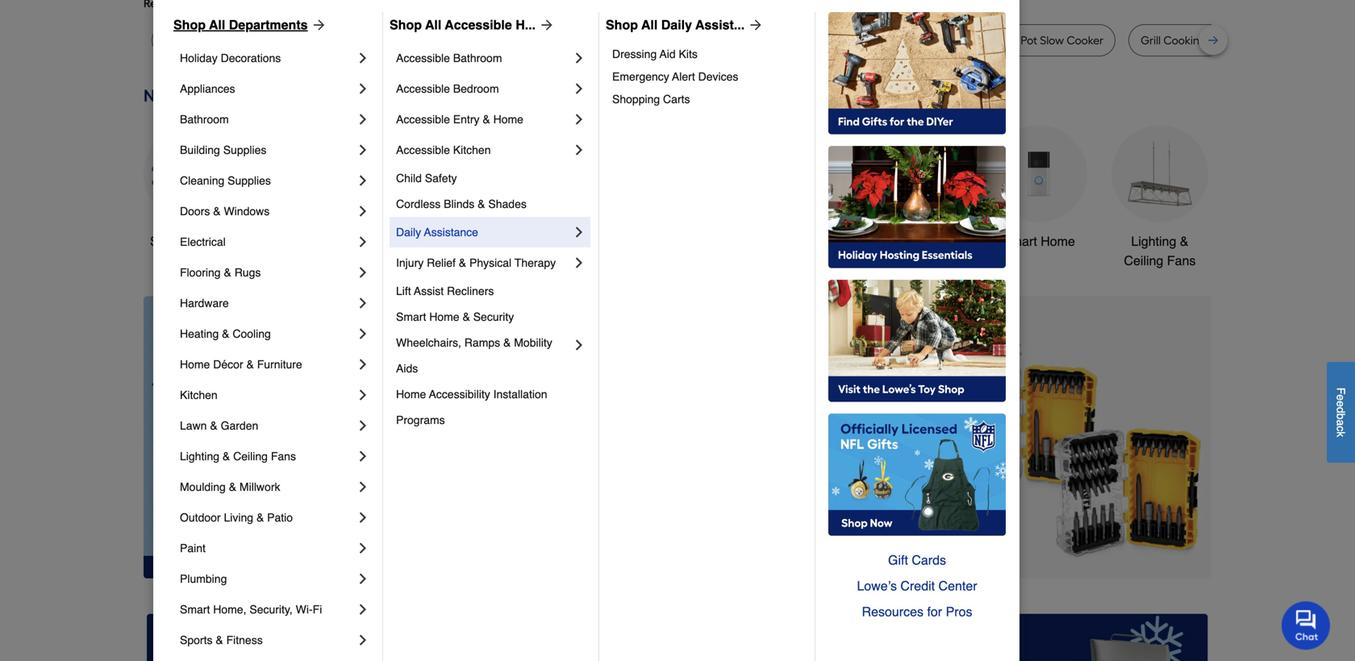 Task type: locate. For each thing, give the bounding box(es) containing it.
windows
[[224, 205, 270, 218]]

shopping carts link
[[612, 88, 803, 111]]

shop these last-minute gifts. $99 or less. quantities are limited and won't last. image
[[144, 296, 404, 579]]

smart inside "link"
[[180, 603, 210, 616]]

warming
[[1252, 33, 1300, 47]]

1 horizontal spatial bathroom link
[[870, 125, 966, 251]]

0 vertical spatial supplies
[[223, 144, 267, 156]]

& inside cordless blinds & shades link
[[478, 198, 485, 211]]

lift assist recliners link
[[396, 278, 587, 304]]

1 horizontal spatial lighting
[[1131, 234, 1176, 249]]

1 cooking from the left
[[797, 33, 840, 47]]

shopping carts
[[612, 93, 690, 106]]

1 vertical spatial bathroom
[[180, 113, 229, 126]]

daily assistance link
[[396, 217, 571, 248]]

accessible for accessible entry & home
[[396, 113, 450, 126]]

shop up holiday at the top of the page
[[173, 17, 206, 32]]

smart for smart home, security, wi-fi
[[180, 603, 210, 616]]

shop for shop all daily assist...
[[606, 17, 638, 32]]

all up holiday decorations
[[209, 17, 225, 32]]

0 horizontal spatial slow
[[382, 33, 406, 47]]

0 vertical spatial fans
[[1167, 253, 1196, 268]]

all inside "shop all accessible h..." link
[[425, 17, 441, 32]]

accessible up child safety
[[396, 144, 450, 156]]

0 horizontal spatial smart
[[180, 603, 210, 616]]

all inside 'shop all daily assist...' "link"
[[641, 17, 658, 32]]

decorations inside christmas decorations link
[[521, 253, 589, 268]]

e up the b
[[1335, 401, 1347, 407]]

kitchen link
[[180, 380, 355, 411]]

up to 50 percent off select tools and accessories. image
[[430, 296, 1212, 579]]

outdoor up equipment
[[751, 234, 797, 249]]

shop all daily assist... link
[[606, 15, 764, 35]]

2 cooker from the left
[[1067, 33, 1104, 47]]

cards
[[912, 553, 946, 568]]

up to 30 percent off select grills and accessories. image
[[872, 614, 1208, 661]]

home décor & furniture link
[[180, 349, 355, 380]]

building supplies
[[180, 144, 267, 156]]

supplies up cleaning supplies
[[223, 144, 267, 156]]

1 horizontal spatial smart
[[396, 311, 426, 323]]

accessible
[[445, 17, 512, 32], [396, 52, 450, 65], [396, 82, 450, 95], [396, 113, 450, 126], [396, 144, 450, 156]]

electrical link
[[180, 227, 355, 257]]

2 horizontal spatial smart
[[1003, 234, 1037, 249]]

1 horizontal spatial shop
[[390, 17, 422, 32]]

carts
[[663, 93, 690, 106]]

officially licensed n f l gifts. shop now. image
[[828, 414, 1006, 536]]

0 horizontal spatial outdoor
[[180, 511, 221, 524]]

tools link
[[386, 125, 482, 251]]

0 horizontal spatial lighting
[[180, 450, 219, 463]]

1 vertical spatial smart
[[396, 311, 426, 323]]

0 horizontal spatial arrow right image
[[308, 17, 327, 33]]

0 horizontal spatial fans
[[271, 450, 296, 463]]

paint link
[[180, 533, 355, 564]]

chevron right image for doors & windows
[[355, 203, 371, 219]]

new deals every day during 25 days of deals image
[[144, 82, 1212, 109]]

daily down cordless
[[396, 226, 421, 239]]

0 horizontal spatial cooking
[[797, 33, 840, 47]]

0 vertical spatial decorations
[[221, 52, 281, 65]]

1 horizontal spatial daily
[[661, 17, 692, 32]]

1 horizontal spatial cooking
[[1164, 33, 1207, 47]]

1 horizontal spatial arrow right image
[[536, 17, 555, 33]]

arrow right image for shop all accessible h...
[[536, 17, 555, 33]]

2 tools from the left
[[801, 234, 831, 249]]

accessible down accessible bathroom
[[396, 82, 450, 95]]

0 horizontal spatial crock
[[745, 33, 775, 47]]

outdoor tools & equipment
[[751, 234, 843, 268]]

injury relief & physical therapy link
[[396, 248, 571, 278]]

garden
[[221, 419, 258, 432]]

arrow right image
[[308, 17, 327, 33], [536, 17, 555, 33], [1182, 437, 1198, 454]]

1 tools from the left
[[419, 234, 449, 249]]

& inside the heating & cooling link
[[222, 327, 229, 340]]

smart home
[[1003, 234, 1075, 249]]

hardware
[[180, 297, 229, 310]]

crock right "instant pot"
[[988, 33, 1018, 47]]

all up dressing aid kits
[[641, 17, 658, 32]]

0 horizontal spatial cooker
[[408, 33, 445, 47]]

accessible down triple slow cooker
[[396, 52, 450, 65]]

1 vertical spatial lighting
[[180, 450, 219, 463]]

accessible for accessible bathroom
[[396, 52, 450, 65]]

holiday hosting essentials. image
[[828, 146, 1006, 269]]

emergency alert devices
[[612, 70, 738, 83]]

0 vertical spatial outdoor
[[751, 234, 797, 249]]

accessible bathroom link
[[396, 43, 571, 73]]

accessible for accessible bedroom
[[396, 82, 450, 95]]

recommended searches for you heading
[[144, 0, 1212, 11]]

entry
[[453, 113, 480, 126]]

shop up triple slow cooker
[[390, 17, 422, 32]]

gift cards link
[[828, 548, 1006, 574]]

& inside the moulding & millwork link
[[229, 481, 236, 494]]

0 vertical spatial bathroom
[[453, 52, 502, 65]]

rack
[[1303, 33, 1328, 47]]

all right shop
[[183, 234, 197, 249]]

heating
[[180, 327, 219, 340]]

cooker up accessible bathroom
[[408, 33, 445, 47]]

chevron right image for accessible bedroom
[[571, 81, 587, 97]]

crock down arrow right icon
[[745, 33, 775, 47]]

1 horizontal spatial cooker
[[1067, 33, 1104, 47]]

accessible bedroom
[[396, 82, 499, 95]]

kits
[[679, 48, 698, 60]]

1 horizontal spatial tools
[[801, 234, 831, 249]]

sports & fitness link
[[180, 625, 355, 656]]

supplies up windows
[[228, 174, 271, 187]]

& inside doors & windows link
[[213, 205, 221, 218]]

1 horizontal spatial decorations
[[521, 253, 589, 268]]

chevron right image
[[355, 81, 371, 97], [355, 111, 371, 127], [571, 111, 587, 127], [355, 203, 371, 219], [571, 255, 587, 271], [355, 265, 371, 281], [355, 295, 371, 311], [571, 337, 587, 353], [355, 357, 371, 373], [355, 387, 371, 403], [355, 418, 371, 434], [355, 540, 371, 557], [355, 571, 371, 587], [355, 602, 371, 618], [355, 632, 371, 649]]

pot for instant pot
[[934, 33, 951, 47]]

shopping
[[612, 93, 660, 106]]

sports & fitness
[[180, 634, 263, 647]]

scroll to item #2 image
[[777, 550, 816, 556]]

0 horizontal spatial bathroom
[[180, 113, 229, 126]]

arrow right image inside "shop all accessible h..." link
[[536, 17, 555, 33]]

wheelchairs,
[[396, 336, 461, 349]]

0 vertical spatial lighting & ceiling fans
[[1124, 234, 1196, 268]]

0 horizontal spatial tools
[[419, 234, 449, 249]]

electrical
[[180, 236, 226, 248]]

instant pot
[[896, 33, 951, 47]]

0 vertical spatial smart
[[1003, 234, 1037, 249]]

get up to 2 free select tools or batteries when you buy 1 with select purchases. image
[[147, 614, 483, 661]]

1 crock from the left
[[745, 33, 775, 47]]

all up accessible bathroom
[[425, 17, 441, 32]]

e up d
[[1335, 395, 1347, 401]]

1 horizontal spatial kitchen
[[453, 144, 491, 156]]

0 horizontal spatial decorations
[[221, 52, 281, 65]]

1 vertical spatial supplies
[[228, 174, 271, 187]]

& inside flooring & rugs link
[[224, 266, 231, 279]]

0 vertical spatial daily
[[661, 17, 692, 32]]

accessible for accessible kitchen
[[396, 144, 450, 156]]

shop for shop all departments
[[173, 17, 206, 32]]

0 horizontal spatial kitchen
[[180, 389, 218, 402]]

2 crock from the left
[[988, 33, 1018, 47]]

decorations for christmas
[[521, 253, 589, 268]]

1 vertical spatial lighting & ceiling fans
[[180, 450, 296, 463]]

all inside shop all deals link
[[183, 234, 197, 249]]

3 shop from the left
[[606, 17, 638, 32]]

chevron right image for accessible kitchen
[[571, 142, 587, 158]]

& inside outdoor tools & equipment
[[834, 234, 843, 249]]

decorations inside holiday decorations link
[[221, 52, 281, 65]]

chevron right image for wheelchairs, ramps & mobility aids
[[571, 337, 587, 353]]

& inside home décor & furniture link
[[246, 358, 254, 371]]

decorations
[[221, 52, 281, 65], [521, 253, 589, 268]]

supplies for building supplies
[[223, 144, 267, 156]]

cooking
[[797, 33, 840, 47], [1164, 33, 1207, 47]]

outdoor down moulding
[[180, 511, 221, 524]]

chevron right image for lawn & garden
[[355, 418, 371, 434]]

chevron right image
[[355, 50, 371, 66], [571, 50, 587, 66], [571, 81, 587, 97], [355, 142, 371, 158], [571, 142, 587, 158], [355, 173, 371, 189], [571, 224, 587, 240], [355, 234, 371, 250], [355, 326, 371, 342], [355, 448, 371, 465], [355, 479, 371, 495], [355, 510, 371, 526]]

shop for shop all accessible h...
[[390, 17, 422, 32]]

shop up dressing
[[606, 17, 638, 32]]

2 horizontal spatial bathroom
[[890, 234, 946, 249]]

kitchen down entry
[[453, 144, 491, 156]]

shop inside "link"
[[606, 17, 638, 32]]

accessible up accessible kitchen
[[396, 113, 450, 126]]

arrow right image for shop all departments
[[308, 17, 327, 33]]

cleaning supplies
[[180, 174, 271, 187]]

pot for crock pot cooking pot
[[777, 33, 794, 47]]

chevron right image for electrical
[[355, 234, 371, 250]]

cooker left grill
[[1067, 33, 1104, 47]]

pot
[[777, 33, 794, 47], [842, 33, 859, 47], [934, 33, 951, 47], [1021, 33, 1037, 47]]

0 horizontal spatial shop
[[173, 17, 206, 32]]

2 slow from the left
[[1040, 33, 1064, 47]]

1 vertical spatial daily
[[396, 226, 421, 239]]

1 vertical spatial kitchen
[[180, 389, 218, 402]]

crock pot slow cooker
[[988, 33, 1104, 47]]

chevron right image for building supplies
[[355, 142, 371, 158]]

bathroom link
[[180, 104, 355, 135], [870, 125, 966, 251]]

crock for crock pot cooking pot
[[745, 33, 775, 47]]

2 horizontal spatial shop
[[606, 17, 638, 32]]

smart for smart home & security
[[396, 311, 426, 323]]

mobility
[[514, 336, 552, 349]]

accessible bedroom link
[[396, 73, 571, 104]]

bedroom
[[453, 82, 499, 95]]

0 vertical spatial kitchen
[[453, 144, 491, 156]]

decorations down shop all departments link
[[221, 52, 281, 65]]

& inside outdoor living & patio link
[[256, 511, 264, 524]]

programs
[[396, 414, 445, 427]]

4 pot from the left
[[1021, 33, 1037, 47]]

home inside "link"
[[1041, 234, 1075, 249]]

smart home, security, wi-fi link
[[180, 594, 355, 625]]

1 vertical spatial ceiling
[[233, 450, 268, 463]]

decorations down christmas
[[521, 253, 589, 268]]

c
[[1335, 426, 1347, 432]]

hardware link
[[180, 288, 355, 319]]

h...
[[516, 17, 536, 32]]

1 vertical spatial decorations
[[521, 253, 589, 268]]

home
[[493, 113, 523, 126], [1041, 234, 1075, 249], [429, 311, 459, 323], [180, 358, 210, 371], [396, 388, 426, 401]]

& inside accessible entry & home link
[[483, 113, 490, 126]]

appliances link
[[180, 73, 355, 104]]

1 vertical spatial lighting & ceiling fans link
[[180, 441, 355, 472]]

patio
[[267, 511, 293, 524]]

tools up relief
[[419, 234, 449, 249]]

devices
[[698, 70, 738, 83]]

2 vertical spatial smart
[[180, 603, 210, 616]]

1 horizontal spatial fans
[[1167, 253, 1196, 268]]

&
[[1241, 33, 1249, 47], [483, 113, 490, 126], [478, 198, 485, 211], [213, 205, 221, 218], [834, 234, 843, 249], [1180, 234, 1189, 249], [459, 257, 466, 269], [224, 266, 231, 279], [463, 311, 470, 323], [222, 327, 229, 340], [503, 336, 511, 349], [246, 358, 254, 371], [210, 419, 218, 432], [223, 450, 230, 463], [229, 481, 236, 494], [256, 511, 264, 524], [216, 634, 223, 647]]

tools
[[419, 234, 449, 249], [801, 234, 831, 249]]

triple
[[351, 33, 379, 47]]

wheelchairs, ramps & mobility aids link
[[396, 330, 571, 382]]

resources for pros
[[862, 605, 972, 619]]

lighting
[[1131, 234, 1176, 249], [180, 450, 219, 463]]

1 horizontal spatial slow
[[1040, 33, 1064, 47]]

1 pot from the left
[[777, 33, 794, 47]]

& inside the wheelchairs, ramps & mobility aids
[[503, 336, 511, 349]]

furniture
[[257, 358, 302, 371]]

1 horizontal spatial crock
[[988, 33, 1018, 47]]

injury relief & physical therapy
[[396, 257, 556, 269]]

lawn & garden
[[180, 419, 258, 432]]

f e e d b a c k
[[1335, 388, 1347, 437]]

2 shop from the left
[[390, 17, 422, 32]]

smart inside "link"
[[1003, 234, 1037, 249]]

2 vertical spatial bathroom
[[890, 234, 946, 249]]

1 vertical spatial outdoor
[[180, 511, 221, 524]]

outdoor inside outdoor tools & equipment
[[751, 234, 797, 249]]

1 horizontal spatial outdoor
[[751, 234, 797, 249]]

arrow right image inside shop all departments link
[[308, 17, 327, 33]]

shop all accessible h...
[[390, 17, 536, 32]]

chevron right image for bathroom
[[355, 111, 371, 127]]

kitchen inside kitchen link
[[180, 389, 218, 402]]

daily down recommended searches for you heading
[[661, 17, 692, 32]]

0 horizontal spatial lighting & ceiling fans link
[[180, 441, 355, 472]]

grate
[[1209, 33, 1239, 47]]

aid
[[660, 48, 676, 60]]

building supplies link
[[180, 135, 355, 165]]

bathroom
[[453, 52, 502, 65], [180, 113, 229, 126], [890, 234, 946, 249]]

holiday
[[180, 52, 218, 65]]

3 pot from the left
[[934, 33, 951, 47]]

flooring & rugs
[[180, 266, 261, 279]]

all for daily
[[641, 17, 658, 32]]

daily
[[661, 17, 692, 32], [396, 226, 421, 239]]

plumbing link
[[180, 564, 355, 594]]

tools up equipment
[[801, 234, 831, 249]]

0 vertical spatial ceiling
[[1124, 253, 1164, 268]]

k
[[1335, 432, 1347, 437]]

kitchen up lawn
[[180, 389, 218, 402]]

lighting & ceiling fans
[[1124, 234, 1196, 268], [180, 450, 296, 463]]

chevron right image for daily assistance
[[571, 224, 587, 240]]

chevron right image for plumbing
[[355, 571, 371, 587]]

1 shop from the left
[[173, 17, 206, 32]]

1 cooker from the left
[[408, 33, 445, 47]]

all inside shop all departments link
[[209, 17, 225, 32]]

1 horizontal spatial lighting & ceiling fans link
[[1112, 125, 1208, 271]]



Task type: describe. For each thing, give the bounding box(es) containing it.
1 slow from the left
[[382, 33, 406, 47]]

therapy
[[515, 257, 556, 269]]

dressing aid kits link
[[612, 43, 803, 65]]

chevron right image for home décor & furniture
[[355, 357, 371, 373]]

home accessibility installation programs link
[[396, 382, 587, 433]]

1 vertical spatial fans
[[271, 450, 296, 463]]

recliners
[[447, 285, 494, 298]]

equipment
[[766, 253, 828, 268]]

child
[[396, 172, 422, 185]]

kitchen inside accessible kitchen link
[[453, 144, 491, 156]]

chevron right image for accessible bathroom
[[571, 50, 587, 66]]

security
[[473, 311, 514, 323]]

wheelchairs, ramps & mobility aids
[[396, 336, 555, 375]]

décor
[[213, 358, 243, 371]]

lawn
[[180, 419, 207, 432]]

assist
[[414, 285, 444, 298]]

flooring
[[180, 266, 221, 279]]

dressing
[[612, 48, 657, 60]]

& inside the sports & fitness link
[[216, 634, 223, 647]]

smart home link
[[991, 125, 1087, 251]]

physical
[[469, 257, 512, 269]]

shop all departments link
[[173, 15, 327, 35]]

christmas decorations link
[[507, 125, 603, 271]]

decorations for holiday
[[221, 52, 281, 65]]

0 horizontal spatial ceiling
[[233, 450, 268, 463]]

security,
[[250, 603, 293, 616]]

visit the lowe's toy shop. image
[[828, 280, 1006, 403]]

smart home, security, wi-fi
[[180, 603, 322, 616]]

pot for crock pot slow cooker
[[1021, 33, 1037, 47]]

find gifts for the diyer. image
[[828, 12, 1006, 135]]

0 vertical spatial lighting
[[1131, 234, 1176, 249]]

smart home & security link
[[396, 304, 587, 330]]

emergency alert devices link
[[612, 65, 803, 88]]

cleaning
[[180, 174, 224, 187]]

accessible entry & home link
[[396, 104, 571, 135]]

outdoor tools & equipment link
[[749, 125, 845, 271]]

resources
[[862, 605, 924, 619]]

chevron right image for moulding & millwork
[[355, 479, 371, 495]]

shop all deals link
[[144, 125, 240, 251]]

all for accessible
[[425, 17, 441, 32]]

chevron right image for cleaning supplies
[[355, 173, 371, 189]]

home décor & furniture
[[180, 358, 302, 371]]

lowe's credit center link
[[828, 574, 1006, 599]]

b
[[1335, 414, 1347, 420]]

0 horizontal spatial bathroom link
[[180, 104, 355, 135]]

deals
[[201, 234, 234, 249]]

accessible up accessible bathroom link
[[445, 17, 512, 32]]

chevron right image for sports & fitness
[[355, 632, 371, 649]]

chevron right image for injury relief & physical therapy
[[571, 255, 587, 271]]

resources for pros link
[[828, 599, 1006, 625]]

child safety
[[396, 172, 457, 185]]

moulding & millwork link
[[180, 472, 355, 503]]

chevron right image for heating & cooling
[[355, 326, 371, 342]]

2 e from the top
[[1335, 401, 1347, 407]]

2 pot from the left
[[842, 33, 859, 47]]

center
[[939, 579, 977, 594]]

for
[[927, 605, 942, 619]]

arrow right image
[[745, 17, 764, 33]]

& inside 'smart home & security' link
[[463, 311, 470, 323]]

home accessibility installation programs
[[396, 388, 550, 427]]

cooling
[[233, 327, 271, 340]]

& inside the lawn & garden link
[[210, 419, 218, 432]]

lawn & garden link
[[180, 411, 355, 441]]

f e e d b a c k button
[[1327, 362, 1355, 463]]

chevron right image for kitchen
[[355, 387, 371, 403]]

appliances
[[180, 82, 235, 95]]

chevron right image for flooring & rugs
[[355, 265, 371, 281]]

assistance
[[424, 226, 478, 239]]

smart for smart home
[[1003, 234, 1037, 249]]

heating & cooling link
[[180, 319, 355, 349]]

cordless blinds & shades
[[396, 198, 527, 211]]

plumbing
[[180, 573, 227, 586]]

all for departments
[[209, 17, 225, 32]]

millwork
[[240, 481, 280, 494]]

assist...
[[695, 17, 745, 32]]

grill
[[1141, 33, 1161, 47]]

fitness
[[226, 634, 263, 647]]

2 horizontal spatial arrow right image
[[1182, 437, 1198, 454]]

moulding
[[180, 481, 226, 494]]

chevron right image for accessible entry & home
[[571, 111, 587, 127]]

up to 35 percent off select small appliances. image
[[509, 614, 846, 661]]

emergency
[[612, 70, 669, 83]]

lift assist recliners
[[396, 285, 494, 298]]

scroll to item #4 image
[[858, 550, 897, 556]]

a
[[1335, 420, 1347, 426]]

grill cooking grate & warming rack
[[1141, 33, 1328, 47]]

wi-
[[296, 603, 313, 616]]

cordless
[[396, 198, 441, 211]]

pros
[[946, 605, 972, 619]]

outdoor living & patio link
[[180, 503, 355, 533]]

chat invite button image
[[1282, 601, 1331, 650]]

scroll to item #5 image
[[897, 550, 935, 556]]

outdoor for outdoor living & patio
[[180, 511, 221, 524]]

outdoor living & patio
[[180, 511, 293, 524]]

0 vertical spatial lighting & ceiling fans link
[[1112, 125, 1208, 271]]

2 cooking from the left
[[1164, 33, 1207, 47]]

cordless blinds & shades link
[[396, 191, 587, 217]]

lift
[[396, 285, 411, 298]]

ramps
[[464, 336, 500, 349]]

chevron right image for paint
[[355, 540, 371, 557]]

outdoor for outdoor tools & equipment
[[751, 234, 797, 249]]

0 horizontal spatial daily
[[396, 226, 421, 239]]

rugs
[[234, 266, 261, 279]]

chevron right image for holiday decorations
[[355, 50, 371, 66]]

chevron right image for appliances
[[355, 81, 371, 97]]

all for deals
[[183, 234, 197, 249]]

1 horizontal spatial lighting & ceiling fans
[[1124, 234, 1196, 268]]

doors
[[180, 205, 210, 218]]

f
[[1335, 388, 1347, 395]]

shop all departments
[[173, 17, 308, 32]]

tools inside outdoor tools & equipment
[[801, 234, 831, 249]]

child safety link
[[396, 165, 587, 191]]

lowe's
[[857, 579, 897, 594]]

1 horizontal spatial ceiling
[[1124, 253, 1164, 268]]

shades
[[488, 198, 527, 211]]

chevron right image for lighting & ceiling fans
[[355, 448, 371, 465]]

fans inside lighting & ceiling fans
[[1167, 253, 1196, 268]]

countertop
[[541, 33, 600, 47]]

crock for crock pot slow cooker
[[988, 33, 1018, 47]]

chevron right image for outdoor living & patio
[[355, 510, 371, 526]]

chevron right image for hardware
[[355, 295, 371, 311]]

heating & cooling
[[180, 327, 271, 340]]

& inside injury relief & physical therapy link
[[459, 257, 466, 269]]

1 e from the top
[[1335, 395, 1347, 401]]

daily assistance
[[396, 226, 478, 239]]

d
[[1335, 407, 1347, 414]]

accessibility
[[429, 388, 490, 401]]

shop all accessible h... link
[[390, 15, 555, 35]]

triple slow cooker
[[351, 33, 445, 47]]

alert
[[672, 70, 695, 83]]

dressing aid kits
[[612, 48, 698, 60]]

daily inside "link"
[[661, 17, 692, 32]]

0 horizontal spatial lighting & ceiling fans
[[180, 450, 296, 463]]

cleaning supplies link
[[180, 165, 355, 196]]

chevron right image for smart home, security, wi-fi
[[355, 602, 371, 618]]

1 horizontal spatial bathroom
[[453, 52, 502, 65]]

flooring & rugs link
[[180, 257, 355, 288]]

home inside home accessibility installation programs
[[396, 388, 426, 401]]

supplies for cleaning supplies
[[228, 174, 271, 187]]



Task type: vqa. For each thing, say whether or not it's contained in the screenshot.
Snow Blowers
no



